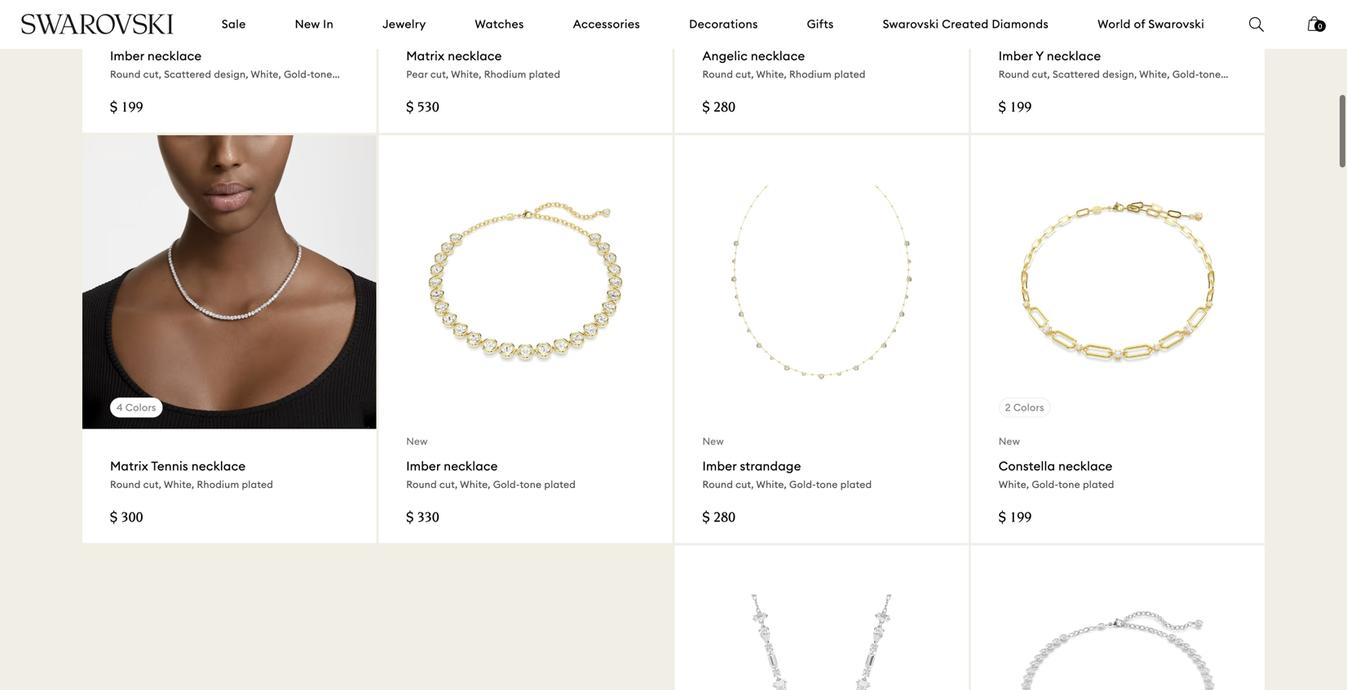 Task type: vqa. For each thing, say whether or not it's contained in the screenshot.
the leftmost Will
no



Task type: locate. For each thing, give the bounding box(es) containing it.
plated
[[529, 68, 560, 81], [834, 68, 866, 81], [242, 479, 273, 491], [544, 479, 576, 491], [840, 479, 872, 491], [1083, 479, 1114, 491]]

angelic
[[703, 48, 748, 64]]

tone
[[520, 479, 542, 491], [816, 479, 838, 491], [1058, 479, 1080, 491]]

2 horizontal spatial rhodium
[[789, 68, 832, 81]]

white, inside imber necklace round cut, white, gold-tone plated
[[460, 479, 491, 491]]

world
[[1098, 17, 1131, 31]]

1 gold- from the left
[[493, 479, 520, 491]]

imber for imber y necklace
[[999, 48, 1033, 64]]

2 gold- from the left
[[789, 479, 816, 491]]

cut, inside matrix tennis necklace round cut, white, rhodium plated
[[143, 479, 162, 491]]

$ 199 down imber y necklace
[[999, 101, 1032, 116]]

cut, inside imber strandage round cut, white, gold-tone plated
[[736, 479, 754, 491]]

round
[[703, 68, 733, 81], [110, 479, 141, 491], [406, 479, 437, 491], [703, 479, 733, 491]]

$ 280 down angelic
[[703, 101, 736, 116]]

white, for matrix necklace
[[451, 68, 482, 81]]

0 horizontal spatial tone
[[520, 479, 542, 491]]

jewelry link
[[383, 16, 426, 32]]

imber up $ 330
[[406, 459, 441, 474]]

imber inside imber necklace round cut, white, gold-tone plated
[[406, 459, 441, 474]]

matrix for matrix tennis necklace
[[110, 459, 148, 474]]

imber necklace
[[110, 48, 202, 64]]

$ 199
[[110, 101, 143, 116], [999, 101, 1032, 116], [999, 512, 1032, 526]]

swarovski left created
[[883, 17, 939, 31]]

0 vertical spatial $ 280
[[703, 101, 736, 116]]

2 horizontal spatial tone
[[1058, 479, 1080, 491]]

rhodium inside angelic necklace round cut, white, rhodium plated
[[789, 68, 832, 81]]

1 horizontal spatial swarovski
[[1148, 17, 1205, 31]]

necklace
[[147, 48, 202, 64], [448, 48, 502, 64], [751, 48, 805, 64], [1047, 48, 1101, 64], [191, 459, 246, 474], [444, 459, 498, 474], [1058, 459, 1113, 474]]

1 vertical spatial $ 280
[[703, 512, 736, 526]]

necklace inside imber necklace round cut, white, gold-tone plated
[[444, 459, 498, 474]]

pear
[[406, 68, 428, 81]]

gold- inside imber necklace round cut, white, gold-tone plated
[[493, 479, 520, 491]]

cut,
[[430, 68, 449, 81], [736, 68, 754, 81], [143, 479, 162, 491], [439, 479, 458, 491], [736, 479, 754, 491]]

$ 199 for imber y necklace
[[999, 101, 1032, 116]]

swarovski
[[883, 17, 939, 31], [1148, 17, 1205, 31]]

necklace inside matrix necklace pear cut, white, rhodium plated
[[448, 48, 502, 64]]

1 tone from the left
[[520, 479, 542, 491]]

white, inside angelic necklace round cut, white, rhodium plated
[[756, 68, 787, 81]]

search image image
[[1249, 17, 1264, 32]]

$ 199 down imber necklace on the left
[[110, 101, 143, 116]]

0 link
[[1308, 15, 1326, 42]]

2 $ 280 from the top
[[703, 512, 736, 526]]

round inside imber necklace round cut, white, gold-tone plated
[[406, 479, 437, 491]]

cut, inside angelic necklace round cut, white, rhodium plated
[[736, 68, 754, 81]]

new up imber strandage round cut, white, gold-tone plated
[[703, 435, 724, 448]]

plated inside constella necklace white, gold-tone plated
[[1083, 479, 1114, 491]]

swarovski right of
[[1148, 17, 1205, 31]]

imber strandage round cut, white, gold-tone plated
[[703, 459, 872, 491]]

3 tone from the left
[[1058, 479, 1080, 491]]

imber left 'strandage' at the right bottom of page
[[703, 459, 737, 474]]

strandage
[[740, 459, 801, 474]]

world of swarovski
[[1098, 17, 1205, 31]]

constella
[[999, 459, 1055, 474]]

tennis
[[151, 459, 188, 474]]

rhodium for angelic necklace
[[789, 68, 832, 81]]

imber for imber necklace round cut, white, gold-tone plated
[[406, 459, 441, 474]]

imber for imber necklace
[[110, 48, 144, 64]]

imber y necklace
[[999, 48, 1101, 64]]

new in link
[[295, 16, 334, 32]]

round for imber strandage
[[703, 479, 733, 491]]

cut, inside matrix necklace pear cut, white, rhodium plated
[[430, 68, 449, 81]]

imber necklace round cut, white, gold-tone plated
[[406, 459, 576, 491]]

plated inside matrix necklace pear cut, white, rhodium plated
[[529, 68, 560, 81]]

gold- inside constella necklace white, gold-tone plated
[[1032, 479, 1058, 491]]

necklace inside constella necklace white, gold-tone plated
[[1058, 459, 1113, 474]]

$ 280 down imber strandage round cut, white, gold-tone plated
[[703, 512, 736, 526]]

white, for imber strandage
[[756, 479, 787, 491]]

round for angelic necklace
[[703, 68, 733, 81]]

tone for strandage
[[816, 479, 838, 491]]

0 horizontal spatial rhodium
[[197, 479, 239, 491]]

necklace inside angelic necklace round cut, white, rhodium plated
[[751, 48, 805, 64]]

imber inside imber strandage round cut, white, gold-tone plated
[[703, 459, 737, 474]]

white, inside matrix tennis necklace round cut, white, rhodium plated
[[164, 479, 194, 491]]

swarovski created diamonds link
[[883, 16, 1049, 32]]

decorations link
[[689, 16, 758, 32]]

matrix
[[406, 48, 445, 64], [110, 459, 148, 474]]

imber left y
[[999, 48, 1033, 64]]

tone inside imber strandage round cut, white, gold-tone plated
[[816, 479, 838, 491]]

round inside imber strandage round cut, white, gold-tone plated
[[703, 479, 733, 491]]

tone inside imber necklace round cut, white, gold-tone plated
[[520, 479, 542, 491]]

imber down "swarovski" image
[[110, 48, 144, 64]]

2 horizontal spatial gold-
[[1032, 479, 1058, 491]]

rhodium inside matrix necklace pear cut, white, rhodium plated
[[484, 68, 526, 81]]

matrix left tennis
[[110, 459, 148, 474]]

gold- inside imber strandage round cut, white, gold-tone plated
[[789, 479, 816, 491]]

0 horizontal spatial gold-
[[493, 479, 520, 491]]

2 tone from the left
[[816, 479, 838, 491]]

imber
[[110, 48, 144, 64], [999, 48, 1033, 64], [406, 459, 441, 474], [703, 459, 737, 474]]

1 horizontal spatial matrix
[[406, 48, 445, 64]]

cut, inside imber necklace round cut, white, gold-tone plated
[[439, 479, 458, 491]]

3 gold- from the left
[[1032, 479, 1058, 491]]

new
[[295, 17, 320, 31], [110, 25, 132, 37], [406, 25, 428, 37], [999, 25, 1020, 37], [406, 435, 428, 448], [703, 435, 724, 448], [999, 435, 1020, 448]]

sale link
[[222, 16, 246, 32]]

white, inside matrix necklace pear cut, white, rhodium plated
[[451, 68, 482, 81]]

plated inside imber necklace round cut, white, gold-tone plated
[[544, 479, 576, 491]]

cut, for angelic necklace
[[736, 68, 754, 81]]

cut, for imber necklace
[[439, 479, 458, 491]]

matrix up pear
[[406, 48, 445, 64]]

$ 280
[[703, 101, 736, 116], [703, 512, 736, 526]]

1 horizontal spatial gold-
[[789, 479, 816, 491]]

constella necklace white, gold-tone plated
[[999, 459, 1114, 491]]

0 horizontal spatial matrix
[[110, 459, 148, 474]]

new right created
[[999, 25, 1020, 37]]

matrix inside matrix necklace pear cut, white, rhodium plated
[[406, 48, 445, 64]]

gold- for strandage
[[789, 479, 816, 491]]

white, inside imber strandage round cut, white, gold-tone plated
[[756, 479, 787, 491]]

gold-
[[493, 479, 520, 491], [789, 479, 816, 491], [1032, 479, 1058, 491]]

swarovski created diamonds
[[883, 17, 1049, 31]]

new in
[[295, 17, 334, 31]]

0 vertical spatial matrix
[[406, 48, 445, 64]]

1 vertical spatial matrix
[[110, 459, 148, 474]]

round inside angelic necklace round cut, white, rhodium plated
[[703, 68, 733, 81]]

swarovski image
[[20, 14, 175, 34]]

white, for angelic necklace
[[756, 68, 787, 81]]

new up $ 330
[[406, 435, 428, 448]]

white,
[[451, 68, 482, 81], [756, 68, 787, 81], [164, 479, 194, 491], [460, 479, 491, 491], [756, 479, 787, 491], [999, 479, 1029, 491]]

matrix inside matrix tennis necklace round cut, white, rhodium plated
[[110, 459, 148, 474]]

accessories
[[573, 17, 640, 31]]

1 horizontal spatial tone
[[816, 479, 838, 491]]

rhodium
[[484, 68, 526, 81], [789, 68, 832, 81], [197, 479, 239, 491]]

diamonds
[[992, 17, 1049, 31]]

1 horizontal spatial rhodium
[[484, 68, 526, 81]]

necklace for imber necklace
[[147, 48, 202, 64]]

0 horizontal spatial swarovski
[[883, 17, 939, 31]]

y
[[1036, 48, 1044, 64]]



Task type: describe. For each thing, give the bounding box(es) containing it.
new up constella
[[999, 435, 1020, 448]]

matrix tennis necklace round cut, white, rhodium plated
[[110, 459, 273, 491]]

jewelry
[[383, 17, 426, 31]]

1 $ 280 from the top
[[703, 101, 736, 116]]

matrix for matrix necklace
[[406, 48, 445, 64]]

white, for imber necklace
[[460, 479, 491, 491]]

necklace for constella necklace white, gold-tone plated
[[1058, 459, 1113, 474]]

angelic necklace round cut, white, rhodium plated
[[703, 48, 866, 81]]

necklace for imber necklace round cut, white, gold-tone plated
[[444, 459, 498, 474]]

necklace inside matrix tennis necklace round cut, white, rhodium plated
[[191, 459, 246, 474]]

new left in
[[295, 17, 320, 31]]

1 swarovski from the left
[[883, 17, 939, 31]]

matrix necklace pear cut, white, rhodium plated
[[406, 48, 560, 81]]

round for imber necklace
[[406, 479, 437, 491]]

tone inside constella necklace white, gold-tone plated
[[1058, 479, 1080, 491]]

plated inside imber strandage round cut, white, gold-tone plated
[[840, 479, 872, 491]]

cut, for matrix necklace
[[430, 68, 449, 81]]

gifts
[[807, 17, 834, 31]]

rhodium inside matrix tennis necklace round cut, white, rhodium plated
[[197, 479, 239, 491]]

accessories link
[[573, 16, 640, 32]]

new up imber necklace on the left
[[110, 25, 132, 37]]

watches link
[[475, 16, 524, 32]]

4 colors
[[117, 402, 156, 414]]

new up pear
[[406, 25, 428, 37]]

created
[[942, 17, 989, 31]]

2 swarovski from the left
[[1148, 17, 1205, 31]]

$ 530
[[406, 101, 439, 116]]

cut, for imber strandage
[[736, 479, 754, 491]]

white, inside constella necklace white, gold-tone plated
[[999, 479, 1029, 491]]

$ 199 down constella
[[999, 512, 1032, 526]]

watches
[[475, 17, 524, 31]]

2 colors
[[1005, 402, 1044, 414]]

imber for imber strandage round cut, white, gold-tone plated
[[703, 459, 737, 474]]

plated inside matrix tennis necklace round cut, white, rhodium plated
[[242, 479, 273, 491]]

sale
[[222, 17, 246, 31]]

rhodium for matrix necklace
[[484, 68, 526, 81]]

0
[[1318, 22, 1322, 31]]

$ 330
[[406, 512, 439, 526]]

$ 199 for imber necklace
[[110, 101, 143, 116]]

necklace for angelic necklace round cut, white, rhodium plated
[[751, 48, 805, 64]]

plated inside angelic necklace round cut, white, rhodium plated
[[834, 68, 866, 81]]

tone for necklace
[[520, 479, 542, 491]]

decorations
[[689, 17, 758, 31]]

round inside matrix tennis necklace round cut, white, rhodium plated
[[110, 479, 141, 491]]

gold- for necklace
[[493, 479, 520, 491]]

world of swarovski link
[[1098, 16, 1205, 32]]

gifts link
[[807, 16, 834, 32]]

in
[[323, 17, 334, 31]]

$ 300
[[110, 512, 143, 526]]

of
[[1134, 17, 1145, 31]]

cart-mobile image image
[[1308, 16, 1321, 31]]

necklace for matrix necklace pear cut, white, rhodium plated
[[448, 48, 502, 64]]



